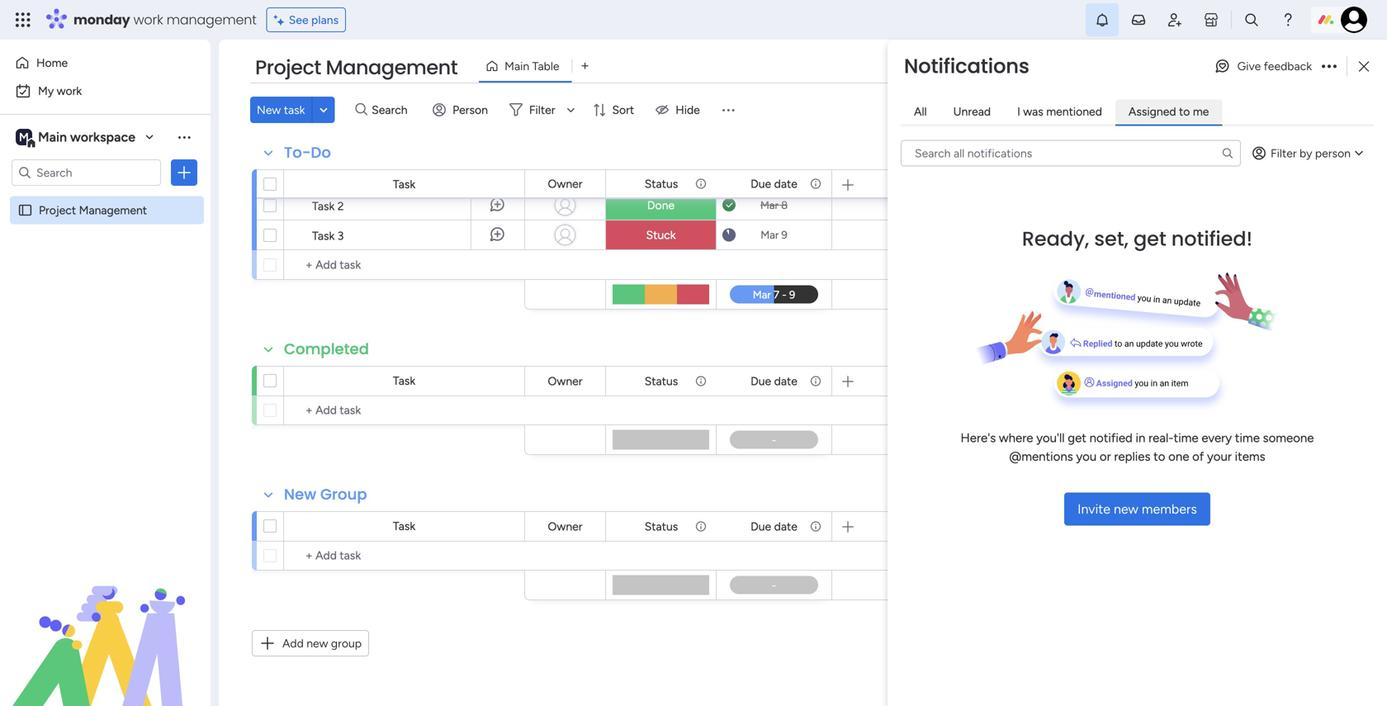 Task type: locate. For each thing, give the bounding box(es) containing it.
to-
[[284, 142, 311, 163]]

search everything image
[[1244, 12, 1260, 28]]

project up task on the left
[[255, 54, 321, 81]]

time up items
[[1235, 431, 1260, 446]]

due date for to-do
[[751, 177, 798, 191]]

notifications
[[904, 52, 1030, 80]]

to
[[1179, 104, 1190, 119], [1154, 449, 1166, 464]]

project management
[[255, 54, 458, 81], [39, 203, 147, 217]]

2 vertical spatial due
[[751, 519, 772, 534]]

lottie animation element
[[0, 539, 211, 706]]

filter
[[529, 103, 555, 117], [1271, 146, 1297, 160]]

status for group
[[645, 519, 678, 534]]

get up you
[[1068, 431, 1087, 446]]

due for group
[[751, 519, 772, 534]]

0 vertical spatial due date
[[751, 177, 798, 191]]

owner for do
[[548, 177, 583, 191]]

3 status from the top
[[645, 519, 678, 534]]

0 horizontal spatial project
[[39, 203, 76, 217]]

0 horizontal spatial main
[[38, 129, 67, 145]]

mar left 8
[[761, 199, 779, 212]]

1 vertical spatial date
[[774, 374, 798, 388]]

1 status field from the top
[[641, 175, 682, 193]]

0 horizontal spatial time
[[1174, 431, 1199, 446]]

Status field
[[641, 175, 682, 193], [641, 372, 682, 390], [641, 517, 682, 536]]

1 horizontal spatial invite
[[1270, 59, 1299, 73]]

m
[[19, 130, 29, 144]]

0 horizontal spatial new
[[307, 636, 328, 650]]

project
[[255, 54, 321, 81], [39, 203, 76, 217]]

1 horizontal spatial project management
[[255, 54, 458, 81]]

2 vertical spatial owner field
[[544, 517, 587, 536]]

0 horizontal spatial management
[[79, 203, 147, 217]]

2 time from the left
[[1235, 431, 1260, 446]]

gary orlando image
[[1341, 7, 1368, 33]]

1 horizontal spatial new
[[1114, 501, 1139, 517]]

invite inside invite new members button
[[1078, 501, 1111, 517]]

give feedback
[[1238, 59, 1312, 73]]

3 owner field from the top
[[544, 517, 587, 536]]

management
[[326, 54, 458, 81], [79, 203, 147, 217]]

0 vertical spatial status field
[[641, 175, 682, 193]]

options image down workspace options image
[[176, 164, 192, 181]]

0 vertical spatial main
[[505, 59, 530, 73]]

0 vertical spatial due
[[751, 177, 772, 191]]

column information image
[[809, 177, 823, 190], [695, 375, 708, 388], [809, 375, 823, 388], [695, 520, 708, 533], [809, 520, 823, 533]]

New Group field
[[280, 484, 371, 505]]

To-Do field
[[280, 142, 335, 164]]

invite for invite new members
[[1078, 501, 1111, 517]]

home link
[[10, 50, 201, 76]]

mar for mar 9
[[761, 228, 779, 242]]

mar 9
[[761, 228, 788, 242]]

None search field
[[901, 140, 1241, 166]]

here's where you'll get notified in real-time every time someone @mentions you or replies to one of your items
[[961, 431, 1314, 464]]

1 vertical spatial mar
[[761, 228, 779, 242]]

workspace
[[70, 129, 135, 145]]

notified
[[1090, 431, 1133, 446]]

3 due date from the top
[[751, 519, 798, 534]]

Project Management field
[[251, 54, 462, 82]]

1 vertical spatial due date field
[[747, 372, 802, 390]]

0 vertical spatial owner
[[548, 177, 583, 191]]

my work
[[38, 84, 82, 98]]

completed
[[284, 339, 369, 360]]

1 due date from the top
[[751, 177, 798, 191]]

2 vertical spatial date
[[774, 519, 798, 534]]

project management inside field
[[255, 54, 458, 81]]

date
[[774, 177, 798, 191], [774, 374, 798, 388], [774, 519, 798, 534]]

main table
[[505, 59, 560, 73]]

owner
[[548, 177, 583, 191], [548, 374, 583, 388], [548, 519, 583, 534]]

new for group
[[307, 636, 328, 650]]

get
[[1134, 225, 1167, 253], [1068, 431, 1087, 446]]

2 vertical spatial owner
[[548, 519, 583, 534]]

mar
[[761, 199, 779, 212], [761, 228, 779, 242]]

due date for new group
[[751, 519, 798, 534]]

2
[[338, 199, 344, 213]]

0 vertical spatial get
[[1134, 225, 1167, 253]]

0 vertical spatial new
[[1114, 501, 1139, 517]]

new right the add
[[307, 636, 328, 650]]

mar left 9
[[761, 228, 779, 242]]

1 horizontal spatial main
[[505, 59, 530, 73]]

1 vertical spatial new
[[284, 484, 317, 505]]

project right public board icon
[[39, 203, 76, 217]]

0 horizontal spatial new
[[257, 103, 281, 117]]

get right 'set,'
[[1134, 225, 1167, 253]]

0 vertical spatial date
[[774, 177, 798, 191]]

options image right 1
[[1322, 61, 1337, 71]]

1 vertical spatial status field
[[641, 372, 682, 390]]

status field for group
[[641, 517, 682, 536]]

0 vertical spatial options image
[[1322, 61, 1337, 71]]

task
[[284, 103, 305, 117]]

1 due date field from the top
[[747, 175, 802, 193]]

column information image
[[695, 177, 708, 190]]

0 vertical spatial status
[[645, 177, 678, 191]]

new
[[1114, 501, 1139, 517], [307, 636, 328, 650]]

see
[[289, 13, 309, 27]]

1 vertical spatial work
[[57, 84, 82, 98]]

+ Add task text field
[[292, 255, 517, 275]]

status field for do
[[641, 175, 682, 193]]

1 horizontal spatial time
[[1235, 431, 1260, 446]]

every
[[1202, 431, 1232, 446]]

new left task on the left
[[257, 103, 281, 117]]

new inside dialog
[[1114, 501, 1139, 517]]

filter for filter by person
[[1271, 146, 1297, 160]]

do
[[311, 142, 331, 163]]

management down "search in workspace" "field"
[[79, 203, 147, 217]]

0 vertical spatial invite
[[1270, 59, 1299, 73]]

owner field for to-do
[[544, 175, 587, 193]]

2 status field from the top
[[641, 372, 682, 390]]

filter left 'by'
[[1271, 146, 1297, 160]]

1 status from the top
[[645, 177, 678, 191]]

workspace image
[[16, 128, 32, 146]]

new left members
[[1114, 501, 1139, 517]]

get inside "here's where you'll get notified in real-time every time someone @mentions you or replies to one of your items"
[[1068, 431, 1087, 446]]

time up one
[[1174, 431, 1199, 446]]

main inside workspace selection element
[[38, 129, 67, 145]]

1 vertical spatial new
[[307, 636, 328, 650]]

one
[[1169, 449, 1190, 464]]

1 vertical spatial status
[[645, 374, 678, 388]]

main table button
[[479, 53, 572, 79]]

1 owner from the top
[[548, 177, 583, 191]]

real-
[[1149, 431, 1174, 446]]

give
[[1238, 59, 1261, 73]]

Search all notifications search field
[[901, 140, 1241, 166]]

0 vertical spatial to
[[1179, 104, 1190, 119]]

1 horizontal spatial management
[[326, 54, 458, 81]]

0 horizontal spatial filter
[[529, 103, 555, 117]]

0 vertical spatial mar
[[761, 199, 779, 212]]

2 status from the top
[[645, 374, 678, 388]]

invite / 1
[[1270, 59, 1314, 73]]

Search in workspace field
[[35, 163, 138, 182]]

3 date from the top
[[774, 519, 798, 534]]

stuck
[[646, 228, 676, 242]]

1 vertical spatial options image
[[176, 164, 192, 181]]

management up search field
[[326, 54, 458, 81]]

select product image
[[15, 12, 31, 28]]

monday marketplace image
[[1203, 12, 1220, 28]]

dialog containing notifications
[[888, 40, 1388, 706]]

new group
[[284, 484, 367, 505]]

work right monday
[[133, 10, 163, 29]]

new inside button
[[257, 103, 281, 117]]

1 vertical spatial due date
[[751, 374, 798, 388]]

work for monday
[[133, 10, 163, 29]]

filter left arrow down icon
[[529, 103, 555, 117]]

1 horizontal spatial new
[[284, 484, 317, 505]]

home option
[[10, 50, 201, 76]]

new
[[257, 103, 281, 117], [284, 484, 317, 505]]

owner field for new group
[[544, 517, 587, 536]]

main left table
[[505, 59, 530, 73]]

1 vertical spatial management
[[79, 203, 147, 217]]

1 horizontal spatial project
[[255, 54, 321, 81]]

invite inside invite / 1 button
[[1270, 59, 1299, 73]]

owner for group
[[548, 519, 583, 534]]

see plans button
[[267, 7, 346, 32]]

project management down "search in workspace" "field"
[[39, 203, 147, 217]]

3 due from the top
[[751, 519, 772, 534]]

column information image for 2nd due date field from the top of the page
[[809, 375, 823, 388]]

project inside list box
[[39, 203, 76, 217]]

0 vertical spatial project management
[[255, 54, 458, 81]]

add new group button
[[252, 630, 369, 657]]

main inside button
[[505, 59, 530, 73]]

arrow down image
[[561, 100, 581, 120]]

main right workspace icon
[[38, 129, 67, 145]]

hide
[[676, 103, 700, 117]]

options image
[[1322, 61, 1337, 71], [176, 164, 192, 181]]

due
[[751, 177, 772, 191], [751, 374, 772, 388], [751, 519, 772, 534]]

2 vertical spatial due date
[[751, 519, 798, 534]]

2 owner from the top
[[548, 374, 583, 388]]

3 status field from the top
[[641, 517, 682, 536]]

0 horizontal spatial get
[[1068, 431, 1087, 446]]

2 vertical spatial due date field
[[747, 517, 802, 536]]

column information image for due date field associated with do
[[809, 177, 823, 190]]

notified!
[[1172, 225, 1253, 253]]

option
[[0, 195, 211, 199]]

invite new members
[[1078, 501, 1197, 517]]

all
[[914, 104, 927, 119]]

filter inside button
[[1271, 146, 1297, 160]]

1 vertical spatial filter
[[1271, 146, 1297, 160]]

1 due from the top
[[751, 177, 772, 191]]

due date
[[751, 177, 798, 191], [751, 374, 798, 388], [751, 519, 798, 534]]

0 vertical spatial project
[[255, 54, 321, 81]]

due for do
[[751, 177, 772, 191]]

Due date field
[[747, 175, 802, 193], [747, 372, 802, 390], [747, 517, 802, 536]]

set,
[[1095, 225, 1129, 253]]

new for members
[[1114, 501, 1139, 517]]

management
[[167, 10, 257, 29]]

3 owner from the top
[[548, 519, 583, 534]]

due date field for group
[[747, 517, 802, 536]]

0 vertical spatial due date field
[[747, 175, 802, 193]]

1 horizontal spatial filter
[[1271, 146, 1297, 160]]

filter inside popup button
[[529, 103, 555, 117]]

invite left /
[[1270, 59, 1299, 73]]

0 horizontal spatial invite
[[1078, 501, 1111, 517]]

1 horizontal spatial work
[[133, 10, 163, 29]]

main
[[505, 59, 530, 73], [38, 129, 67, 145]]

0 vertical spatial management
[[326, 54, 458, 81]]

Owner field
[[544, 175, 587, 193], [544, 372, 587, 390], [544, 517, 587, 536]]

to down real-
[[1154, 449, 1166, 464]]

new inside field
[[284, 484, 317, 505]]

1 horizontal spatial get
[[1134, 225, 1167, 253]]

1 vertical spatial owner
[[548, 374, 583, 388]]

invite new members button
[[1065, 493, 1211, 526]]

0 vertical spatial work
[[133, 10, 163, 29]]

invite down you
[[1078, 501, 1111, 517]]

sort button
[[586, 97, 644, 123]]

ready,
[[1022, 225, 1089, 253]]

1 vertical spatial project
[[39, 203, 76, 217]]

work right my on the top of the page
[[57, 84, 82, 98]]

1 vertical spatial get
[[1068, 431, 1087, 446]]

1 horizontal spatial to
[[1179, 104, 1190, 119]]

3 due date field from the top
[[747, 517, 802, 536]]

v2 done deadline image
[[723, 197, 736, 213]]

angle down image
[[320, 104, 328, 116]]

0 horizontal spatial project management
[[39, 203, 147, 217]]

project management list box
[[0, 193, 211, 447]]

1 vertical spatial to
[[1154, 449, 1166, 464]]

1 owner field from the top
[[544, 175, 587, 193]]

new for new task
[[257, 103, 281, 117]]

+ Add task text field
[[292, 401, 517, 420], [292, 546, 517, 566]]

to left me
[[1179, 104, 1190, 119]]

time
[[1174, 431, 1199, 446], [1235, 431, 1260, 446]]

work for my
[[57, 84, 82, 98]]

2 vertical spatial status field
[[641, 517, 682, 536]]

1 vertical spatial due
[[751, 374, 772, 388]]

0 vertical spatial new
[[257, 103, 281, 117]]

new left the group
[[284, 484, 317, 505]]

in
[[1136, 431, 1146, 446]]

task for completed
[[393, 374, 416, 388]]

unread
[[954, 104, 991, 119]]

1 vertical spatial + add task text field
[[292, 546, 517, 566]]

1 vertical spatial project management
[[39, 203, 147, 217]]

filter by person button
[[1245, 140, 1374, 166]]

home
[[36, 56, 68, 70]]

1
[[1309, 59, 1314, 73]]

1 vertical spatial invite
[[1078, 501, 1111, 517]]

lottie animation image
[[0, 539, 211, 706]]

to-do
[[284, 142, 331, 163]]

1 date from the top
[[774, 177, 798, 191]]

task 3
[[312, 229, 344, 243]]

0 vertical spatial owner field
[[544, 175, 587, 193]]

invite for invite / 1
[[1270, 59, 1299, 73]]

0 horizontal spatial work
[[57, 84, 82, 98]]

group
[[331, 636, 362, 650]]

1 vertical spatial owner field
[[544, 372, 587, 390]]

0 horizontal spatial to
[[1154, 449, 1166, 464]]

2 vertical spatial status
[[645, 519, 678, 534]]

0 vertical spatial filter
[[529, 103, 555, 117]]

dialog
[[888, 40, 1388, 706]]

project management up the v2 search icon on the left top of page
[[255, 54, 458, 81]]

0 vertical spatial + add task text field
[[292, 401, 517, 420]]

1 vertical spatial main
[[38, 129, 67, 145]]

work inside option
[[57, 84, 82, 98]]

table
[[532, 59, 560, 73]]



Task type: describe. For each thing, give the bounding box(es) containing it.
mentioned
[[1047, 104, 1102, 119]]

date for to-do
[[774, 177, 798, 191]]

monday work management
[[74, 10, 257, 29]]

2 date from the top
[[774, 374, 798, 388]]

me
[[1193, 104, 1209, 119]]

filter button
[[503, 97, 581, 123]]

update feed image
[[1131, 12, 1147, 28]]

column information image for group's due date field
[[809, 520, 823, 533]]

see plans
[[289, 13, 339, 27]]

workspace selection element
[[16, 127, 138, 149]]

filter by person
[[1271, 146, 1351, 160]]

column information image for the status field associated with group
[[695, 520, 708, 533]]

menu image
[[720, 102, 737, 118]]

you'll
[[1037, 431, 1065, 446]]

invite members image
[[1167, 12, 1184, 28]]

v2 search image
[[355, 101, 368, 119]]

/
[[1302, 59, 1306, 73]]

main workspace
[[38, 129, 135, 145]]

main for main table
[[505, 59, 530, 73]]

task for to-do
[[393, 177, 416, 191]]

of
[[1193, 449, 1204, 464]]

date for new group
[[774, 519, 798, 534]]

sort
[[612, 103, 634, 117]]

to inside "here's where you'll get notified in real-time every time someone @mentions you or replies to one of your items"
[[1154, 449, 1166, 464]]

person
[[1316, 146, 1351, 160]]

someone
[[1263, 431, 1314, 446]]

search image
[[1222, 147, 1235, 160]]

my work option
[[10, 78, 201, 104]]

public board image
[[17, 202, 33, 218]]

items
[[1235, 449, 1266, 464]]

your
[[1207, 449, 1232, 464]]

done
[[647, 198, 675, 212]]

@mentions
[[1010, 449, 1073, 464]]

by
[[1300, 146, 1313, 160]]

give feedback button
[[1208, 53, 1319, 79]]

was
[[1024, 104, 1044, 119]]

notifications image
[[1094, 12, 1111, 28]]

workspace options image
[[176, 129, 192, 145]]

where
[[999, 431, 1034, 446]]

members
[[1142, 501, 1197, 517]]

8
[[781, 199, 788, 212]]

management inside project management list box
[[79, 203, 147, 217]]

monday
[[74, 10, 130, 29]]

assigned
[[1129, 104, 1177, 119]]

2 due from the top
[[751, 374, 772, 388]]

assigned to me
[[1129, 104, 1209, 119]]

due date field for do
[[747, 175, 802, 193]]

task for new group
[[393, 519, 416, 533]]

1 time from the left
[[1174, 431, 1199, 446]]

replies
[[1114, 449, 1151, 464]]

project management inside list box
[[39, 203, 147, 217]]

task 2
[[312, 199, 344, 213]]

add
[[282, 636, 304, 650]]

person
[[453, 103, 488, 117]]

2 due date field from the top
[[747, 372, 802, 390]]

2 + add task text field from the top
[[292, 546, 517, 566]]

add view image
[[582, 60, 589, 72]]

here's
[[961, 431, 996, 446]]

Completed field
[[280, 339, 373, 360]]

2 due date from the top
[[751, 374, 798, 388]]

person button
[[426, 97, 498, 123]]

group
[[320, 484, 367, 505]]

you
[[1076, 449, 1097, 464]]

my
[[38, 84, 54, 98]]

mar 8
[[761, 199, 788, 212]]

plans
[[311, 13, 339, 27]]

i
[[1018, 104, 1021, 119]]

1 horizontal spatial options image
[[1322, 61, 1337, 71]]

i was mentioned
[[1018, 104, 1102, 119]]

hide button
[[649, 97, 710, 123]]

management inside project management field
[[326, 54, 458, 81]]

project inside field
[[255, 54, 321, 81]]

filter for filter
[[529, 103, 555, 117]]

feedback
[[1264, 59, 1312, 73]]

or
[[1100, 449, 1111, 464]]

help image
[[1280, 12, 1297, 28]]

add new group
[[282, 636, 362, 650]]

invite / 1 button
[[1240, 53, 1321, 79]]

status for do
[[645, 177, 678, 191]]

3
[[338, 229, 344, 243]]

2 owner field from the top
[[544, 372, 587, 390]]

new task button
[[250, 97, 312, 123]]

9
[[782, 228, 788, 242]]

my work link
[[10, 78, 201, 104]]

Search field
[[368, 98, 417, 121]]

ready, set, get notified!
[[1022, 225, 1253, 253]]

new task
[[257, 103, 305, 117]]

mar for mar 8
[[761, 199, 779, 212]]

0 horizontal spatial options image
[[176, 164, 192, 181]]

1 + add task text field from the top
[[292, 401, 517, 420]]

column information image for 2nd the status field from the top of the page
[[695, 375, 708, 388]]

main for main workspace
[[38, 129, 67, 145]]

new for new group
[[284, 484, 317, 505]]



Task type: vqa. For each thing, say whether or not it's contained in the screenshot.
MAR related to Mar 9
yes



